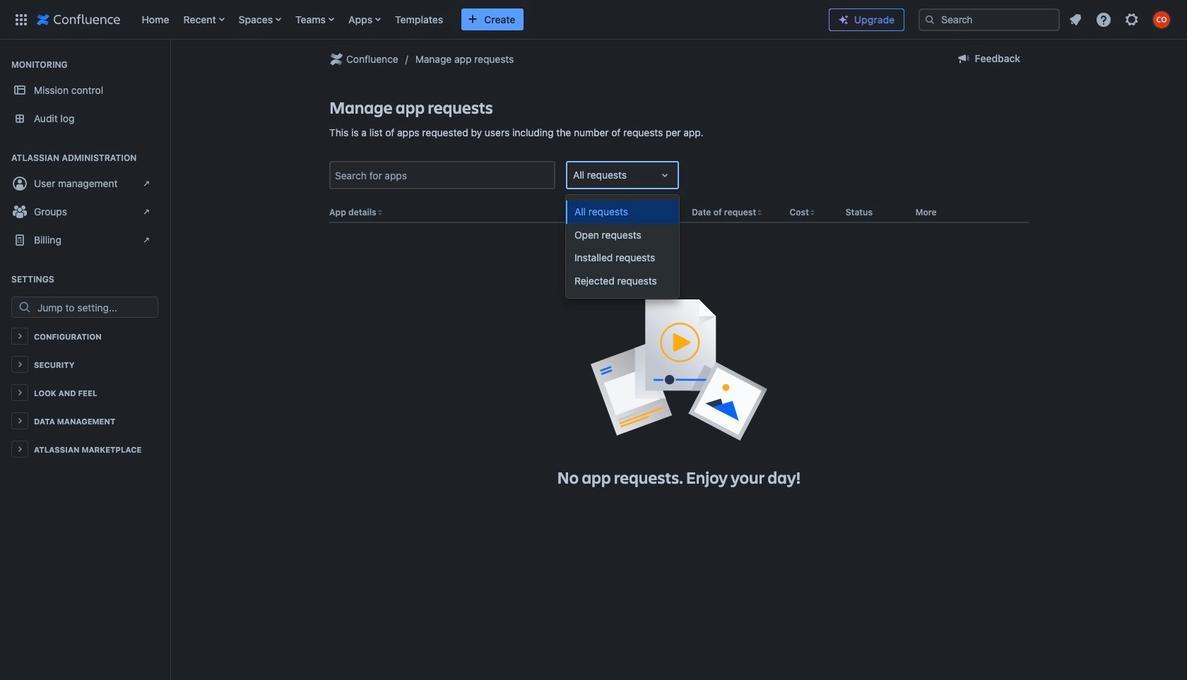 Task type: locate. For each thing, give the bounding box(es) containing it.
confluence image
[[37, 11, 121, 28], [37, 11, 121, 28]]

list
[[135, 0, 818, 39], [1063, 7, 1179, 32]]

search image
[[925, 14, 936, 25]]

None text field
[[573, 168, 576, 183]]

1 horizontal spatial list
[[1063, 7, 1179, 32]]

list for premium icon
[[1063, 7, 1179, 32]]

open image
[[657, 167, 674, 184]]

banner
[[0, 0, 1188, 42]]

Search for requested apps field
[[331, 163, 554, 188]]

help icon image
[[1096, 11, 1113, 28]]

None search field
[[919, 8, 1061, 31]]

settings icon image
[[1124, 11, 1141, 28]]

collapse sidebar image
[[154, 47, 185, 75]]

context icon image
[[328, 51, 345, 68], [328, 51, 345, 68]]

0 horizontal spatial list
[[135, 0, 818, 39]]



Task type: describe. For each thing, give the bounding box(es) containing it.
list for appswitcher icon
[[135, 0, 818, 39]]

appswitcher icon image
[[13, 11, 30, 28]]

global element
[[8, 0, 818, 39]]

Settings Search field
[[33, 298, 158, 317]]

premium image
[[839, 14, 850, 25]]

notification icon image
[[1068, 11, 1085, 28]]

Search field
[[919, 8, 1061, 31]]



Task type: vqa. For each thing, say whether or not it's contained in the screenshot.
the right list
yes



